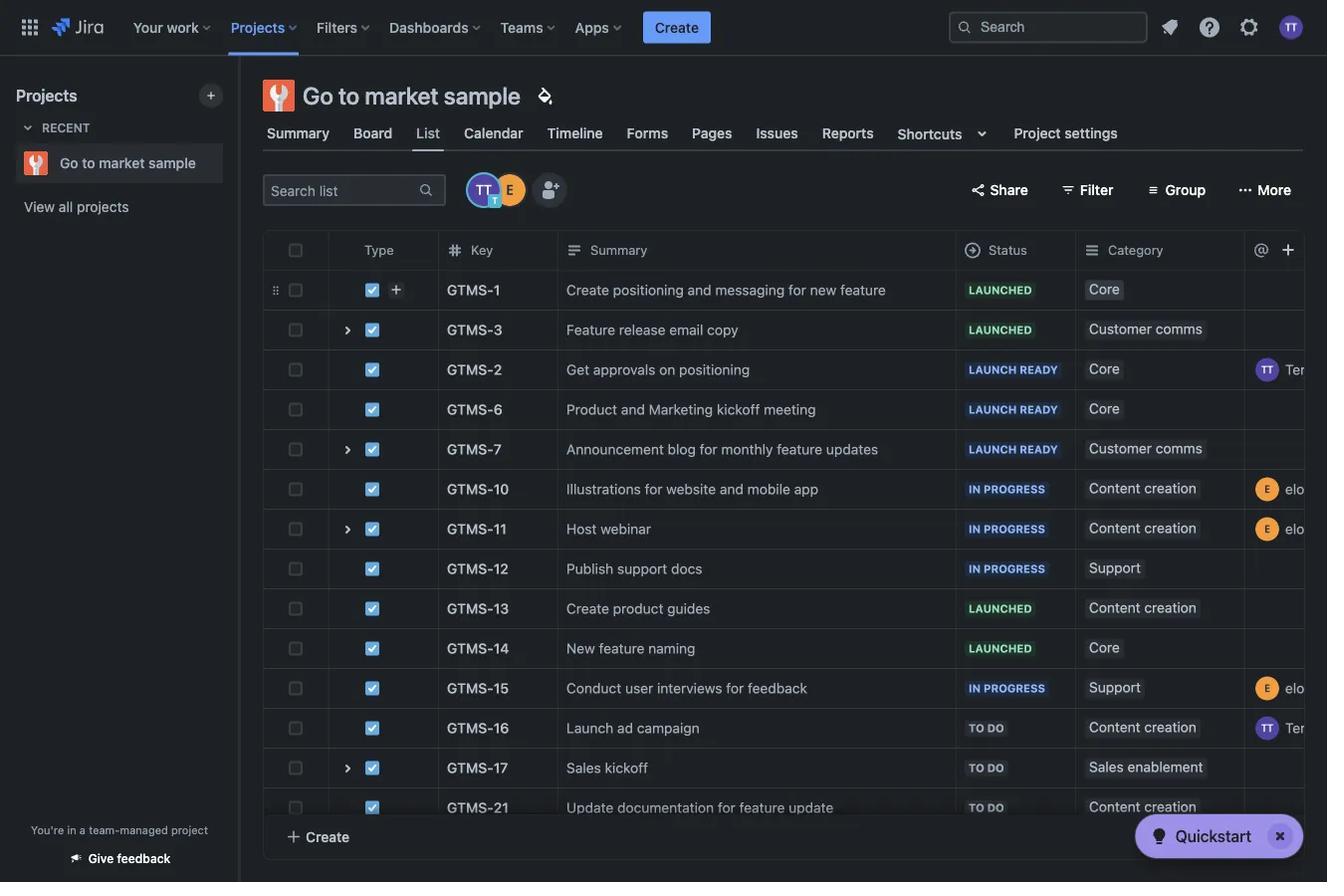 Task type: vqa. For each thing, say whether or not it's contained in the screenshot.


Task type: describe. For each thing, give the bounding box(es) containing it.
on
[[659, 362, 676, 378]]

go inside "link"
[[60, 155, 78, 171]]

settings image
[[1238, 15, 1262, 39]]

category
[[1109, 243, 1164, 258]]

2 to from the top
[[969, 762, 985, 775]]

launched for create positioning and messaging for new feature
[[969, 284, 1032, 297]]

market inside go to market sample "link"
[[99, 155, 145, 171]]

gtms-1 link
[[447, 280, 500, 300]]

cell for create product guides
[[1245, 590, 1328, 628]]

row containing type
[[264, 230, 1328, 271]]

2
[[494, 362, 502, 378]]

for left website
[[645, 481, 663, 497]]

customer for feature release email copy
[[1090, 321, 1152, 337]]

gtms-13
[[447, 601, 509, 617]]

ad
[[617, 720, 633, 737]]

blog
[[668, 441, 696, 458]]

gtms- for 11
[[447, 521, 494, 537]]

group
[[1166, 182, 1206, 198]]

gtms- for 17
[[447, 760, 494, 776]]

gtms- for 6
[[447, 401, 494, 418]]

progress for interviews
[[984, 682, 1046, 695]]

gtms-10
[[447, 481, 509, 497]]

task image for gtms-2
[[365, 362, 380, 378]]

all
[[59, 199, 73, 215]]

conduct user interviews for feedback
[[567, 680, 808, 697]]

1 task image from the top
[[365, 282, 380, 298]]

board link
[[350, 116, 397, 151]]

reports
[[822, 125, 874, 141]]

project settings link
[[1010, 116, 1122, 151]]

1 horizontal spatial and
[[688, 282, 712, 298]]

gtms-21
[[447, 800, 509, 816]]

collapse recent projects image
[[16, 116, 40, 139]]

feature release email copy
[[567, 322, 739, 338]]

task image for gtms-13
[[365, 601, 380, 617]]

support
[[617, 561, 668, 577]]

shortcuts button
[[894, 116, 998, 151]]

cell for sales kickoff
[[1245, 749, 1328, 788]]

new
[[567, 640, 595, 657]]

terry for core
[[1286, 362, 1319, 378]]

reports link
[[818, 116, 878, 151]]

filter
[[1080, 182, 1114, 198]]

2 in from the top
[[969, 523, 981, 536]]

forms link
[[623, 116, 672, 151]]

6 row from the top
[[264, 429, 1328, 470]]

creation for guides
[[1145, 600, 1197, 616]]

email
[[670, 322, 704, 338]]

support for publish support docs
[[1090, 560, 1141, 576]]

gtms-15
[[447, 680, 509, 697]]

in for interviews
[[969, 682, 981, 695]]

gtms- for 1
[[447, 282, 494, 298]]

timeline link
[[543, 116, 607, 151]]

your profile and settings image
[[1280, 15, 1304, 39]]

8 row from the top
[[264, 509, 1328, 550]]

t for core
[[1323, 362, 1328, 378]]

creation for website
[[1145, 480, 1197, 496]]

gtms-2 link
[[447, 360, 502, 380]]

13
[[494, 601, 509, 617]]

1 horizontal spatial go
[[303, 82, 333, 110]]

gtms-7 link
[[447, 440, 502, 460]]

gtms-1
[[447, 282, 500, 298]]

go to market sample link
[[16, 143, 215, 183]]

sample inside "link"
[[149, 155, 196, 171]]

group button
[[1134, 174, 1218, 206]]

customer comms for announcement blog for monthly feature updates
[[1090, 440, 1203, 457]]

shortcuts
[[898, 125, 963, 142]]

1 vertical spatial and
[[621, 401, 645, 418]]

quickstart button
[[1136, 815, 1304, 859]]

0 horizontal spatial summary
[[267, 125, 330, 141]]

list
[[416, 125, 440, 141]]

terry turtle image
[[468, 174, 500, 206]]

gtms- for 12
[[447, 561, 494, 577]]

open image for gtms-11
[[336, 518, 360, 542]]

task image for gtms-16
[[365, 721, 380, 737]]

sales enablement
[[1090, 759, 1204, 775]]

create project image
[[203, 88, 219, 104]]

gtms- for 7
[[447, 441, 494, 458]]

summary inside table
[[591, 243, 648, 258]]

gtms-21 link
[[447, 798, 509, 818]]

do for for
[[988, 802, 1005, 815]]

user
[[625, 680, 654, 697]]

4 task image from the top
[[365, 760, 380, 776]]

cell for new feature naming
[[1245, 629, 1328, 668]]

app
[[794, 481, 819, 497]]

add to starred image
[[217, 151, 241, 175]]

comms for announcement blog for monthly feature updates
[[1156, 440, 1203, 457]]

feature right new
[[599, 640, 645, 657]]

0 vertical spatial market
[[365, 82, 439, 110]]

host
[[567, 521, 597, 537]]

task image for gtms-21
[[365, 800, 380, 816]]

messaging
[[716, 282, 785, 298]]

for right interviews
[[726, 680, 744, 697]]

content creation for guides
[[1090, 600, 1197, 616]]

settings
[[1065, 125, 1118, 141]]

project
[[171, 824, 208, 837]]

enablement
[[1128, 759, 1204, 775]]

1
[[494, 282, 500, 298]]

1 task image from the top
[[365, 322, 380, 338]]

publish support docs
[[567, 561, 703, 577]]

11 row from the top
[[264, 628, 1328, 669]]

illustrations for website and mobile app
[[567, 481, 819, 497]]

interviews
[[657, 680, 723, 697]]

filters
[[317, 19, 358, 35]]

webinar
[[601, 521, 651, 537]]

cell for create positioning and messaging for new feature
[[1245, 271, 1328, 310]]

in progress for docs
[[969, 563, 1046, 576]]

mobile
[[748, 481, 791, 497]]

add people image
[[538, 178, 562, 202]]

t for content creation
[[1323, 720, 1328, 737]]

announcement
[[567, 441, 664, 458]]

1 ready from the top
[[1020, 364, 1058, 376]]

forms
[[627, 125, 668, 141]]

6
[[494, 401, 503, 418]]

update
[[789, 800, 834, 816]]

gtms-12
[[447, 561, 509, 577]]

conduct
[[567, 680, 622, 697]]

creation for campaign
[[1145, 719, 1197, 736]]

2 in progress from the top
[[969, 523, 1046, 536]]

feature
[[567, 322, 616, 338]]

get
[[567, 362, 590, 378]]

your
[[133, 19, 163, 35]]

open image
[[336, 319, 360, 343]]

gtms-11
[[447, 521, 507, 537]]

board
[[354, 125, 393, 141]]

14
[[494, 640, 509, 657]]

9 row from the top
[[264, 549, 1328, 590]]

managed
[[120, 824, 168, 837]]

illustrations
[[567, 481, 641, 497]]

documentation
[[618, 800, 714, 816]]

gtms-11 link
[[447, 519, 507, 539]]

in progress for website
[[969, 483, 1046, 496]]

12 row from the top
[[264, 668, 1328, 709]]

apps button
[[569, 11, 629, 43]]

terry t for content creation
[[1286, 720, 1328, 737]]

16
[[494, 720, 509, 737]]

for right documentation
[[718, 800, 736, 816]]

dashboards
[[389, 19, 469, 35]]

content creation for for
[[1090, 799, 1197, 815]]

gtms- for 16
[[447, 720, 494, 737]]

2 vertical spatial and
[[720, 481, 744, 497]]

for right 'blog'
[[700, 441, 718, 458]]

0 horizontal spatial kickoff
[[605, 760, 648, 776]]

launched for new feature naming
[[969, 642, 1032, 655]]

4 task image from the top
[[365, 442, 380, 458]]

pages
[[692, 125, 733, 141]]

give feedback button
[[56, 843, 183, 875]]

task image for gtms-6
[[365, 402, 380, 418]]

10
[[494, 481, 509, 497]]

gtms- for 13
[[447, 601, 494, 617]]

eloisefrancis23 image
[[494, 174, 526, 206]]

15 row from the top
[[264, 788, 1328, 829]]

issues link
[[753, 116, 802, 151]]

gtms-15 link
[[447, 679, 509, 699]]

dashboards button
[[384, 11, 489, 43]]

terry t for core
[[1286, 362, 1328, 378]]

launch ad campaign
[[567, 720, 700, 737]]

cell for product and marketing kickoff meeting
[[1245, 390, 1328, 429]]

marketing
[[649, 401, 713, 418]]



Task type: locate. For each thing, give the bounding box(es) containing it.
t
[[1323, 362, 1328, 378], [1323, 720, 1328, 737]]

content for website
[[1090, 480, 1141, 496]]

row containing sales enablement
[[264, 748, 1328, 789]]

type
[[365, 243, 394, 258]]

gtms- down the gtms-17 link
[[447, 800, 494, 816]]

5 gtms- from the top
[[447, 441, 494, 458]]

to inside "link"
[[82, 155, 95, 171]]

2 task image from the top
[[365, 362, 380, 378]]

summary up search list text field
[[267, 125, 330, 141]]

feature left update
[[740, 800, 785, 816]]

market up list
[[365, 82, 439, 110]]

progress for website
[[984, 483, 1046, 496]]

0 vertical spatial do
[[988, 722, 1005, 735]]

project settings
[[1014, 125, 1118, 141]]

summary up release
[[591, 243, 648, 258]]

1 vertical spatial t
[[1323, 720, 1328, 737]]

in for website
[[969, 483, 981, 496]]

1 vertical spatial eloisef
[[1286, 521, 1328, 537]]

3 row from the top
[[264, 310, 1328, 351]]

1 terry from the top
[[1286, 362, 1319, 378]]

1 terry t from the top
[[1286, 362, 1328, 378]]

1 progress from the top
[[984, 483, 1046, 496]]

projects
[[231, 19, 285, 35], [16, 86, 77, 105]]

5 content from the top
[[1090, 799, 1141, 815]]

2 customer comms from the top
[[1090, 440, 1203, 457]]

apps
[[575, 19, 609, 35]]

3 creation from the top
[[1145, 600, 1197, 616]]

1 vertical spatial create button
[[264, 815, 1305, 860]]

2 vertical spatial to do
[[969, 802, 1005, 815]]

gtms-2
[[447, 362, 502, 378]]

1 t from the top
[[1323, 362, 1328, 378]]

positioning up feature release email copy
[[613, 282, 684, 298]]

update
[[567, 800, 614, 816]]

naming
[[649, 640, 696, 657]]

tab list
[[251, 116, 1316, 151]]

row
[[264, 230, 1328, 271], [264, 270, 1328, 311], [264, 310, 1328, 351], [264, 350, 1328, 390], [264, 389, 1328, 430], [264, 429, 1328, 470], [264, 469, 1328, 510], [264, 509, 1328, 550], [264, 549, 1328, 590], [264, 589, 1328, 629], [264, 628, 1328, 669], [264, 668, 1328, 709], [264, 708, 1328, 749], [264, 748, 1328, 789], [264, 788, 1328, 829]]

0 vertical spatial comms
[[1156, 321, 1203, 337]]

filter button
[[1049, 174, 1126, 206]]

go up "summary" link
[[303, 82, 333, 110]]

1 vertical spatial positioning
[[679, 362, 750, 378]]

sales for sales enablement
[[1090, 759, 1124, 775]]

4 in from the top
[[969, 682, 981, 695]]

campaign
[[637, 720, 700, 737]]

projects up collapse recent projects image
[[16, 86, 77, 105]]

0 vertical spatial terry
[[1286, 362, 1319, 378]]

0 vertical spatial eloisef
[[1286, 481, 1328, 497]]

2 open image from the top
[[336, 518, 360, 542]]

assignee
[[1278, 243, 1328, 258]]

filters button
[[311, 11, 378, 43]]

gtms- down the gtms-14 link
[[447, 680, 494, 697]]

view
[[24, 199, 55, 215]]

more button
[[1226, 174, 1304, 206]]

0 horizontal spatial and
[[621, 401, 645, 418]]

progress for docs
[[984, 563, 1046, 576]]

to up board
[[339, 82, 360, 110]]

1 vertical spatial summary
[[591, 243, 648, 258]]

1 customer comms from the top
[[1090, 321, 1203, 337]]

feedback inside table
[[748, 680, 808, 697]]

1 horizontal spatial go to market sample
[[303, 82, 521, 110]]

1 vertical spatial comms
[[1156, 440, 1203, 457]]

gtms- down gtms-3 link
[[447, 362, 494, 378]]

create product guides
[[567, 601, 711, 617]]

go to market sample
[[303, 82, 521, 110], [60, 155, 196, 171]]

10 gtms- from the top
[[447, 640, 494, 657]]

market up view all projects link
[[99, 155, 145, 171]]

jira image
[[52, 15, 103, 39], [52, 15, 103, 39]]

gtms-7
[[447, 441, 502, 458]]

open image
[[336, 438, 360, 462], [336, 518, 360, 542], [336, 757, 360, 781]]

you're
[[31, 824, 64, 837]]

1 vertical spatial go
[[60, 155, 78, 171]]

eloisef for feedback
[[1286, 680, 1328, 697]]

gtms-3
[[447, 322, 503, 338]]

0 vertical spatial sample
[[444, 82, 521, 110]]

help image
[[1198, 15, 1222, 39]]

to down recent
[[82, 155, 95, 171]]

6 gtms- from the top
[[447, 481, 494, 497]]

give feedback
[[88, 852, 171, 866]]

0 horizontal spatial feedback
[[117, 852, 171, 866]]

1 horizontal spatial market
[[365, 82, 439, 110]]

sales left enablement
[[1090, 759, 1124, 775]]

4 gtms- from the top
[[447, 401, 494, 418]]

new
[[810, 282, 837, 298]]

in progress
[[969, 483, 1046, 496], [969, 523, 1046, 536], [969, 563, 1046, 576], [969, 682, 1046, 695]]

0 horizontal spatial market
[[99, 155, 145, 171]]

2 ready from the top
[[1020, 403, 1058, 416]]

4 creation from the top
[[1145, 719, 1197, 736]]

sidebar navigation image
[[217, 80, 261, 120]]

gtms- up gtms-3
[[447, 282, 494, 298]]

2 vertical spatial open image
[[336, 757, 360, 781]]

8 gtms- from the top
[[447, 561, 494, 577]]

3 launched from the top
[[969, 603, 1032, 616]]

sales for sales kickoff
[[567, 760, 601, 776]]

2 launched from the top
[[969, 324, 1032, 337]]

gtms- down gtms-11 link
[[447, 561, 494, 577]]

gtms- for 2
[[447, 362, 494, 378]]

project
[[1014, 125, 1061, 141]]

0 horizontal spatial to
[[82, 155, 95, 171]]

content for campaign
[[1090, 719, 1141, 736]]

7
[[494, 441, 502, 458]]

and up email
[[688, 282, 712, 298]]

gtms-12 link
[[447, 559, 509, 579]]

2 horizontal spatial and
[[720, 481, 744, 497]]

and left mobile
[[720, 481, 744, 497]]

2 vertical spatial launch ready
[[969, 443, 1058, 456]]

3 to do from the top
[[969, 802, 1005, 815]]

task image for gtms-14
[[365, 641, 380, 657]]

2 do from the top
[[988, 762, 1005, 775]]

gtms- down the gtms-1 "link"
[[447, 322, 494, 338]]

product
[[567, 401, 618, 418]]

0 horizontal spatial projects
[[16, 86, 77, 105]]

1 vertical spatial terry t
[[1286, 720, 1328, 737]]

1 vertical spatial market
[[99, 155, 145, 171]]

1 horizontal spatial projects
[[231, 19, 285, 35]]

ready for meeting
[[1020, 403, 1058, 416]]

creation for for
[[1145, 799, 1197, 815]]

1 vertical spatial support
[[1090, 679, 1141, 696]]

gtms-13 link
[[447, 599, 509, 619]]

launch for announcement blog for monthly feature updates
[[969, 443, 1017, 456]]

monthly
[[722, 441, 773, 458]]

sample left the add to starred image
[[149, 155, 196, 171]]

3 task image from the top
[[365, 561, 380, 577]]

feedback right interviews
[[748, 680, 808, 697]]

support for conduct user interviews for feedback
[[1090, 679, 1141, 696]]

3 launch ready from the top
[[969, 443, 1058, 456]]

1 vertical spatial customer
[[1090, 440, 1152, 457]]

3 do from the top
[[988, 802, 1005, 815]]

task image
[[365, 322, 380, 338], [365, 482, 380, 497], [365, 561, 380, 577], [365, 760, 380, 776]]

to do for campaign
[[969, 722, 1005, 735]]

appswitcher icon image
[[18, 15, 42, 39]]

1 horizontal spatial kickoff
[[717, 401, 760, 418]]

14 row from the top
[[264, 748, 1328, 789]]

gtms- for 21
[[447, 800, 494, 816]]

open image for gtms-17
[[336, 757, 360, 781]]

14 gtms- from the top
[[447, 800, 494, 816]]

task image
[[365, 282, 380, 298], [365, 362, 380, 378], [365, 402, 380, 418], [365, 442, 380, 458], [365, 521, 380, 537], [365, 601, 380, 617], [365, 641, 380, 657], [365, 681, 380, 697], [365, 721, 380, 737], [365, 800, 380, 816]]

1 to from the top
[[969, 722, 985, 735]]

0 vertical spatial t
[[1323, 362, 1328, 378]]

1 vertical spatial projects
[[16, 86, 77, 105]]

2 terry t from the top
[[1286, 720, 1328, 737]]

create inside primary element
[[655, 19, 699, 35]]

gtms-16 link
[[447, 719, 509, 739]]

1 vertical spatial terry
[[1286, 720, 1319, 737]]

1 launched from the top
[[969, 284, 1032, 297]]

1 vertical spatial to
[[969, 762, 985, 775]]

2 launch ready from the top
[[969, 403, 1058, 416]]

2 core from the top
[[1090, 361, 1120, 377]]

search image
[[957, 19, 973, 35]]

1 vertical spatial ready
[[1020, 403, 1058, 416]]

content for for
[[1090, 799, 1141, 815]]

new feature naming
[[567, 640, 696, 657]]

Search field
[[949, 11, 1148, 43]]

host webinar
[[567, 521, 651, 537]]

15
[[494, 680, 509, 697]]

you're in a team-managed project
[[31, 824, 208, 837]]

in for docs
[[969, 563, 981, 576]]

1 vertical spatial sample
[[149, 155, 196, 171]]

banner
[[0, 0, 1328, 56]]

3 core from the top
[[1090, 400, 1120, 417]]

kickoff up monthly
[[717, 401, 760, 418]]

1 in from the top
[[969, 483, 981, 496]]

publish
[[567, 561, 614, 577]]

3 gtms- from the top
[[447, 362, 494, 378]]

3 progress from the top
[[984, 563, 1046, 576]]

10 task image from the top
[[365, 800, 380, 816]]

4 launched from the top
[[969, 642, 1032, 655]]

create
[[655, 19, 699, 35], [567, 282, 609, 298], [567, 601, 609, 617], [306, 829, 350, 845]]

3 in progress from the top
[[969, 563, 1046, 576]]

1 eloisef from the top
[[1286, 481, 1328, 497]]

0 horizontal spatial go to market sample
[[60, 155, 196, 171]]

customer for announcement blog for monthly feature updates
[[1090, 440, 1152, 457]]

0 horizontal spatial sales
[[567, 760, 601, 776]]

Search list text field
[[265, 176, 416, 204]]

0 vertical spatial positioning
[[613, 282, 684, 298]]

5 content creation from the top
[[1090, 799, 1197, 815]]

0 horizontal spatial go
[[60, 155, 78, 171]]

1 vertical spatial launch ready
[[969, 403, 1058, 416]]

2 t from the top
[[1323, 720, 1328, 737]]

12
[[494, 561, 509, 577]]

notifications image
[[1158, 15, 1182, 39]]

1 to do from the top
[[969, 722, 1005, 735]]

create positioning and messaging for new feature
[[567, 282, 886, 298]]

1 vertical spatial feedback
[[117, 852, 171, 866]]

sales
[[1090, 759, 1124, 775], [567, 760, 601, 776]]

open image for gtms-7
[[336, 438, 360, 462]]

1 horizontal spatial to
[[339, 82, 360, 110]]

core for messaging
[[1090, 281, 1120, 297]]

quickstart
[[1176, 827, 1252, 846]]

2 content creation from the top
[[1090, 520, 1197, 536]]

12 gtms- from the top
[[447, 720, 494, 737]]

0 horizontal spatial sample
[[149, 155, 196, 171]]

gtms- for 3
[[447, 322, 494, 338]]

terry t
[[1286, 362, 1328, 378], [1286, 720, 1328, 737]]

1 open image from the top
[[336, 438, 360, 462]]

gtms- down gtms-7 link
[[447, 481, 494, 497]]

2 vertical spatial ready
[[1020, 443, 1058, 456]]

0 vertical spatial ready
[[1020, 364, 1058, 376]]

gtms- down gtms-2 link
[[447, 401, 494, 418]]

to do
[[969, 722, 1005, 735], [969, 762, 1005, 775], [969, 802, 1005, 815]]

0 vertical spatial customer comms
[[1090, 321, 1203, 337]]

0 vertical spatial support
[[1090, 560, 1141, 576]]

gtms-6 link
[[447, 400, 503, 420]]

1 customer from the top
[[1090, 321, 1152, 337]]

3 content from the top
[[1090, 600, 1141, 616]]

6 task image from the top
[[365, 601, 380, 617]]

and down approvals
[[621, 401, 645, 418]]

kickoff down "ad"
[[605, 760, 648, 776]]

1 vertical spatial customer comms
[[1090, 440, 1203, 457]]

13 row from the top
[[264, 708, 1328, 749]]

do
[[988, 722, 1005, 735], [988, 762, 1005, 775], [988, 802, 1005, 815]]

3 eloisef from the top
[[1286, 680, 1328, 697]]

create button inside primary element
[[643, 11, 711, 43]]

1 vertical spatial open image
[[336, 518, 360, 542]]

add child item image
[[390, 284, 402, 296]]

launch ready for feature
[[969, 443, 1058, 456]]

1 launch ready from the top
[[969, 364, 1058, 376]]

do for campaign
[[988, 722, 1005, 735]]

gtms- down gtms-13 link
[[447, 640, 494, 657]]

1 do from the top
[[988, 722, 1005, 735]]

0 vertical spatial to
[[339, 82, 360, 110]]

0 vertical spatial to do
[[969, 722, 1005, 735]]

4 content creation from the top
[[1090, 719, 1197, 736]]

eloisef
[[1286, 481, 1328, 497], [1286, 521, 1328, 537], [1286, 680, 1328, 697]]

2 content from the top
[[1090, 520, 1141, 536]]

3 open image from the top
[[336, 757, 360, 781]]

0 vertical spatial customer
[[1090, 321, 1152, 337]]

1 row from the top
[[264, 230, 1328, 271]]

cell for feature release email copy
[[1245, 311, 1328, 350]]

go down recent
[[60, 155, 78, 171]]

eloisef for mobile
[[1286, 481, 1328, 497]]

0 vertical spatial kickoff
[[717, 401, 760, 418]]

progress
[[984, 483, 1046, 496], [984, 523, 1046, 536], [984, 563, 1046, 576], [984, 682, 1046, 695]]

feature up app
[[777, 441, 823, 458]]

feature right the new at the top right
[[841, 282, 886, 298]]

go to market sample up view all projects link
[[60, 155, 196, 171]]

projects inside "dropdown button"
[[231, 19, 285, 35]]

0 vertical spatial go to market sample
[[303, 82, 521, 110]]

2 gtms- from the top
[[447, 322, 494, 338]]

0 vertical spatial terry t
[[1286, 362, 1328, 378]]

0 vertical spatial go
[[303, 82, 333, 110]]

0 vertical spatial summary
[[267, 125, 330, 141]]

button to open the fields dropdown. open the fields dropdown to add fields to list view or create a new field image
[[1277, 238, 1301, 262]]

projects up sidebar navigation icon
[[231, 19, 285, 35]]

4 in progress from the top
[[969, 682, 1046, 695]]

launched for create product guides
[[969, 603, 1032, 616]]

for left the new at the top right
[[789, 282, 807, 298]]

cell for update documentation for feature update
[[1245, 789, 1328, 828]]

2 vertical spatial to
[[969, 802, 985, 815]]

gtms-14
[[447, 640, 509, 657]]

gtms- down the 'gtms-10' link
[[447, 521, 494, 537]]

tab list containing list
[[251, 116, 1316, 151]]

release
[[619, 322, 666, 338]]

content creation for website
[[1090, 480, 1197, 496]]

gtms- for 14
[[447, 640, 494, 657]]

1 vertical spatial to do
[[969, 762, 1005, 775]]

feedback inside button
[[117, 852, 171, 866]]

1 vertical spatial go to market sample
[[60, 155, 196, 171]]

3
[[494, 322, 503, 338]]

launch ready for meeting
[[969, 403, 1058, 416]]

share button
[[959, 174, 1041, 206]]

1 vertical spatial do
[[988, 762, 1005, 775]]

8 task image from the top
[[365, 681, 380, 697]]

updates
[[827, 441, 879, 458]]

5 row from the top
[[264, 389, 1328, 430]]

0 vertical spatial and
[[688, 282, 712, 298]]

0 vertical spatial to
[[969, 722, 985, 735]]

content for guides
[[1090, 600, 1141, 616]]

task image for gtms-15
[[365, 681, 380, 697]]

to do for for
[[969, 802, 1005, 815]]

gtms- for 15
[[447, 680, 494, 697]]

7 row from the top
[[264, 469, 1328, 510]]

set background color image
[[533, 84, 557, 108]]

content creation for campaign
[[1090, 719, 1197, 736]]

gtms- down gtms-16 link
[[447, 760, 494, 776]]

core for kickoff
[[1090, 400, 1120, 417]]

view all projects
[[24, 199, 129, 215]]

0 vertical spatial open image
[[336, 438, 360, 462]]

calendar link
[[460, 116, 527, 151]]

core for positioning
[[1090, 361, 1120, 377]]

4 row from the top
[[264, 350, 1328, 390]]

1 gtms- from the top
[[447, 282, 494, 298]]

positioning down copy
[[679, 362, 750, 378]]

2 vertical spatial do
[[988, 802, 1005, 815]]

1 comms from the top
[[1156, 321, 1203, 337]]

2 creation from the top
[[1145, 520, 1197, 536]]

in progress for interviews
[[969, 682, 1046, 695]]

1 horizontal spatial sample
[[444, 82, 521, 110]]

team-
[[89, 824, 120, 837]]

0 vertical spatial projects
[[231, 19, 285, 35]]

kickoff
[[717, 401, 760, 418], [605, 760, 648, 776]]

cell for announcement blog for monthly feature updates
[[1245, 430, 1328, 469]]

guides
[[668, 601, 711, 617]]

table containing core
[[264, 230, 1328, 882]]

create button
[[643, 11, 711, 43], [264, 815, 1305, 860]]

2 eloisef from the top
[[1286, 521, 1328, 537]]

share
[[990, 182, 1029, 198]]

more
[[1258, 182, 1292, 198]]

ready for feature
[[1020, 443, 1058, 456]]

gtms- down gtms-12 link
[[447, 601, 494, 617]]

cell
[[1245, 271, 1328, 310], [329, 311, 438, 350], [1245, 311, 1328, 350], [1245, 390, 1328, 429], [329, 430, 438, 469], [1245, 430, 1328, 469], [329, 510, 438, 549], [1245, 550, 1328, 589], [1245, 590, 1328, 628], [1245, 629, 1328, 668], [329, 749, 438, 788], [1245, 749, 1328, 788], [1245, 789, 1328, 828]]

your work
[[133, 19, 199, 35]]

1 horizontal spatial summary
[[591, 243, 648, 258]]

table
[[264, 230, 1328, 882]]

2 customer from the top
[[1090, 440, 1152, 457]]

go to market sample inside "link"
[[60, 155, 196, 171]]

gtms-6
[[447, 401, 503, 418]]

primary element
[[12, 0, 949, 55]]

9 task image from the top
[[365, 721, 380, 737]]

3 task image from the top
[[365, 402, 380, 418]]

0 vertical spatial create button
[[643, 11, 711, 43]]

recent
[[42, 121, 90, 134]]

2 vertical spatial eloisef
[[1286, 680, 1328, 697]]

dismiss quickstart image
[[1265, 821, 1297, 853]]

launch for product and marketing kickoff meeting
[[969, 403, 1017, 416]]

summary
[[267, 125, 330, 141], [591, 243, 648, 258]]

1 vertical spatial kickoff
[[605, 760, 648, 776]]

2 row from the top
[[264, 270, 1328, 311]]

teams button
[[495, 11, 563, 43]]

pages link
[[688, 116, 737, 151]]

3 to from the top
[[969, 802, 985, 815]]

terry for content creation
[[1286, 720, 1319, 737]]

1 creation from the top
[[1145, 480, 1197, 496]]

gtms- down gtms-6 "link"
[[447, 441, 494, 458]]

cell for publish support docs
[[1245, 550, 1328, 589]]

2 support from the top
[[1090, 679, 1141, 696]]

2 progress from the top
[[984, 523, 1046, 536]]

website
[[667, 481, 716, 497]]

0 vertical spatial feedback
[[748, 680, 808, 697]]

feedback
[[748, 680, 808, 697], [117, 852, 171, 866]]

customer
[[1090, 321, 1152, 337], [1090, 440, 1152, 457]]

gtms- down gtms-15 link
[[447, 720, 494, 737]]

launched for feature release email copy
[[969, 324, 1032, 337]]

4 progress from the top
[[984, 682, 1046, 695]]

to for for
[[969, 802, 985, 815]]

1 in progress from the top
[[969, 483, 1046, 496]]

go to market sample up list
[[303, 82, 521, 110]]

status
[[989, 243, 1028, 258]]

3 ready from the top
[[1020, 443, 1058, 456]]

in
[[969, 483, 981, 496], [969, 523, 981, 536], [969, 563, 981, 576], [969, 682, 981, 695]]

approvals
[[593, 362, 656, 378]]

2 task image from the top
[[365, 482, 380, 497]]

sample up calendar
[[444, 82, 521, 110]]

teams
[[501, 19, 543, 35]]

gtms- inside 'link'
[[447, 800, 494, 816]]

customer comms for feature release email copy
[[1090, 321, 1203, 337]]

4 core from the top
[[1090, 639, 1120, 656]]

market
[[365, 82, 439, 110], [99, 155, 145, 171]]

1 horizontal spatial sales
[[1090, 759, 1124, 775]]

1 horizontal spatial feedback
[[748, 680, 808, 697]]

comms for feature release email copy
[[1156, 321, 1203, 337]]

content creation
[[1090, 480, 1197, 496], [1090, 520, 1197, 536], [1090, 600, 1197, 616], [1090, 719, 1197, 736], [1090, 799, 1197, 815]]

10 row from the top
[[264, 589, 1328, 629]]

gtms- for 10
[[447, 481, 494, 497]]

feedback down the managed
[[117, 852, 171, 866]]

1 vertical spatial to
[[82, 155, 95, 171]]

to for campaign
[[969, 722, 985, 735]]

product
[[613, 601, 664, 617]]

2 to do from the top
[[969, 762, 1005, 775]]

3 content creation from the top
[[1090, 600, 1197, 616]]

launch for get approvals on positioning
[[969, 364, 1017, 376]]

7 gtms- from the top
[[447, 521, 494, 537]]

5 task image from the top
[[365, 521, 380, 537]]

sales up update
[[567, 760, 601, 776]]

0 vertical spatial launch ready
[[969, 364, 1058, 376]]

banner containing your work
[[0, 0, 1328, 56]]

4 content from the top
[[1090, 719, 1141, 736]]

core
[[1090, 281, 1120, 297], [1090, 361, 1120, 377], [1090, 400, 1120, 417], [1090, 639, 1120, 656]]

check image
[[1148, 825, 1172, 849]]

1 support from the top
[[1090, 560, 1141, 576]]



